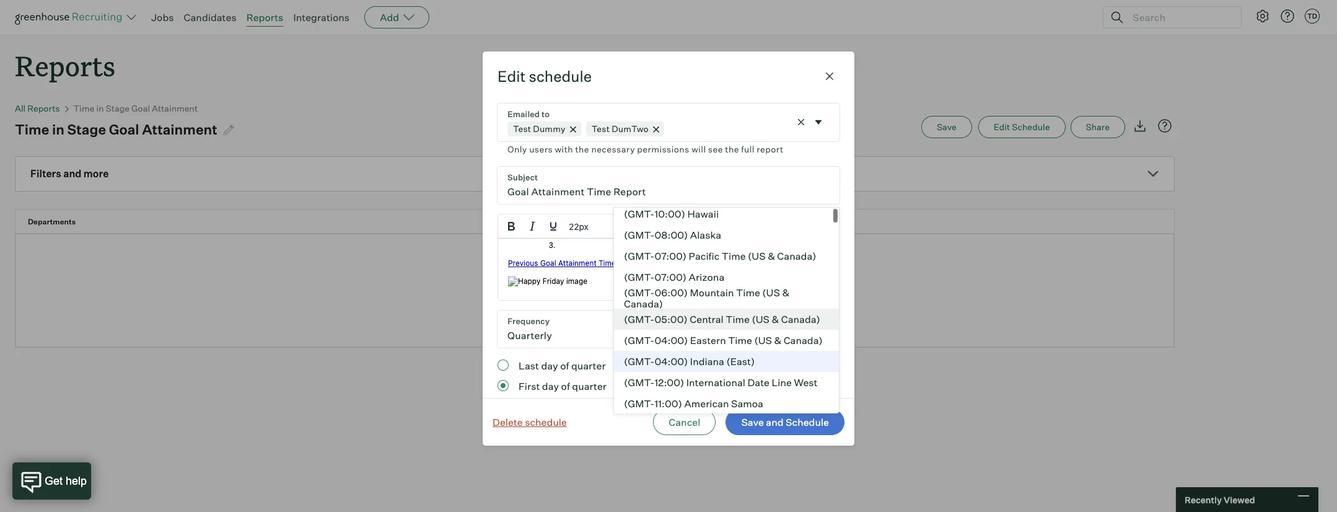 Task type: describe. For each thing, give the bounding box(es) containing it.
save for save and schedule
[[742, 416, 764, 429]]

test dummy
[[513, 123, 566, 134]]

(gmt-04:00) indiana (east) option
[[614, 351, 839, 372]]

with
[[555, 144, 573, 154]]

cancel
[[669, 416, 701, 429]]

10:00)
[[655, 207, 686, 220]]

delete
[[493, 416, 523, 429]]

day for first
[[542, 380, 559, 392]]

delete schedule
[[493, 416, 567, 429]]

canada) for (gmt-07:00) pacific time (us & canada)
[[778, 250, 817, 262]]

users
[[529, 144, 553, 154]]

07:00) for arizona
[[655, 271, 687, 283]]

2 toolbar from the left
[[717, 214, 764, 238]]

time for (gmt-05:00) central time (us & canada)
[[726, 313, 750, 325]]

eastern
[[690, 334, 726, 346]]

save and schedule
[[742, 416, 829, 429]]

(gmt- for (gmt-06:00) mountain time (us & canada)
[[624, 286, 655, 299]]

time for (gmt-06:00) mountain time (us & canada)
[[736, 286, 760, 299]]

schedule for delete schedule
[[525, 416, 567, 429]]

central
[[690, 313, 724, 325]]

date
[[748, 376, 770, 388]]

time in stage goal attainment link
[[73, 103, 198, 114]]

last
[[519, 359, 539, 372]]

1 vertical spatial reports
[[15, 47, 115, 84]]

no
[[563, 284, 576, 296]]

(us for pacific
[[748, 250, 766, 262]]

test for test dummy
[[513, 123, 531, 134]]

& for (gmt-06:00) mountain time (us & canada)
[[783, 286, 790, 299]]

found
[[601, 284, 628, 296]]

(gmt-04:00) eastern time (us & canada) option
[[614, 330, 839, 351]]

mountain
[[690, 286, 734, 299]]

2 the from the left
[[725, 144, 739, 154]]

04:00) for eastern
[[655, 334, 688, 346]]

samoa
[[731, 397, 764, 409]]

of for last
[[560, 359, 569, 372]]

configure image
[[1256, 9, 1271, 24]]

(gmt- for (gmt-11:00) american samoa
[[624, 397, 655, 409]]

(gmt-04:00) eastern time (us & canada)
[[624, 334, 823, 346]]

jobs
[[151, 11, 174, 24]]

only users with the necessary permissions will see the full report
[[508, 144, 784, 154]]

canada) for (gmt-06:00) mountain time (us & canada)
[[624, 297, 663, 310]]

22px
[[569, 221, 589, 231]]

candidates link
[[184, 11, 237, 24]]

clear selection image
[[795, 116, 808, 128]]

dumtwo
[[612, 123, 649, 134]]

save button
[[922, 116, 972, 138]]

west
[[794, 376, 818, 388]]

recently viewed
[[1185, 494, 1256, 505]]

data
[[578, 284, 599, 296]]

0 vertical spatial reports
[[246, 11, 284, 24]]

2 vertical spatial reports
[[27, 103, 60, 114]]

td
[[1308, 12, 1318, 20]]

only
[[508, 144, 527, 154]]

save for save
[[937, 122, 957, 132]]

1 vertical spatial attainment
[[142, 121, 217, 138]]

(gmt- for (gmt-04:00) eastern time (us & canada)
[[624, 334, 655, 346]]

all reports link
[[15, 103, 60, 114]]

and for filters
[[63, 167, 82, 180]]

(gmt- for (gmt-08:00) alaska
[[624, 228, 655, 241]]

1 vertical spatial time in stage goal attainment
[[15, 121, 217, 138]]

07:00) for pacific
[[655, 250, 687, 262]]

(gmt-07:00) arizona
[[624, 271, 725, 283]]

filters
[[30, 167, 61, 180]]

05:00)
[[655, 313, 688, 325]]

(gmt-06:00) mountain time (us & canada)
[[624, 286, 790, 310]]

(gmt- for (gmt-07:00) arizona
[[624, 271, 655, 283]]

test dumtwo
[[592, 123, 649, 134]]

edit schedule
[[994, 122, 1050, 132]]

12:00)
[[655, 376, 684, 388]]

dummy
[[533, 123, 566, 134]]

test for test dumtwo
[[592, 123, 610, 134]]

08:00)
[[655, 228, 688, 241]]

1 the from the left
[[576, 144, 589, 154]]

viewed
[[1224, 494, 1256, 505]]

indiana
[[690, 355, 725, 367]]

(gmt-08:00) alaska
[[624, 228, 722, 241]]

first day of quarter
[[519, 380, 607, 392]]

edit for edit schedule
[[994, 122, 1011, 132]]

Search text field
[[1130, 8, 1230, 26]]

(gmt-08:00) alaska option
[[614, 224, 839, 245]]

more
[[84, 167, 109, 180]]

see
[[708, 144, 723, 154]]

(gmt-12:00) international date line west option
[[614, 372, 839, 393]]

(gmt- for (gmt-10:00) hawaii
[[624, 207, 655, 220]]

permissions
[[637, 144, 690, 154]]

download image
[[1133, 119, 1148, 133]]

1 vertical spatial in
[[52, 121, 64, 138]]

will
[[692, 144, 706, 154]]

canada) for (gmt-04:00) eastern time (us & canada)
[[784, 334, 823, 346]]

(us for central
[[752, 313, 770, 325]]

& for (gmt-07:00) pacific time (us & canada)
[[768, 250, 775, 262]]

day for last
[[541, 359, 558, 372]]

06:00)
[[655, 286, 688, 299]]



Task type: locate. For each thing, give the bounding box(es) containing it.
schedule right delete
[[525, 416, 567, 429]]

of up first day of quarter
[[560, 359, 569, 372]]

(gmt-05:00) central time (us & canada) option
[[614, 308, 839, 330]]

(gmt- inside (gmt-04:00) eastern time (us & canada) option
[[624, 334, 655, 346]]

recently
[[1185, 494, 1222, 505]]

day
[[541, 359, 558, 372], [542, 380, 559, 392]]

04:00) for indiana
[[655, 355, 688, 367]]

time for (gmt-04:00) eastern time (us & canada)
[[728, 334, 752, 346]]

schedule up dummy
[[529, 67, 592, 85]]

(gmt-07:00) pacific time (us & canada)
[[624, 250, 817, 262]]

quarter down last day of quarter
[[572, 380, 607, 392]]

2 07:00) from the top
[[655, 271, 687, 283]]

1 04:00) from the top
[[655, 334, 688, 346]]

all
[[15, 103, 26, 114]]

edit schedule button
[[979, 116, 1066, 138]]

1 vertical spatial and
[[766, 416, 784, 429]]

1 vertical spatial day
[[542, 380, 559, 392]]

american
[[685, 397, 729, 409]]

None field
[[498, 103, 840, 157], [498, 310, 669, 347], [498, 103, 840, 157], [498, 310, 669, 347]]

stage
[[106, 103, 130, 114], [67, 121, 106, 138]]

alaska
[[690, 228, 722, 241]]

8 (gmt- from the top
[[624, 355, 655, 367]]

td button
[[1303, 6, 1323, 26]]

(gmt- inside (gmt-10:00) hawaii option
[[624, 207, 655, 220]]

& for (gmt-05:00) central time (us & canada)
[[772, 313, 779, 325]]

(gmt- down 10:00) at the top of the page
[[624, 228, 655, 241]]

1 vertical spatial 07:00)
[[655, 271, 687, 283]]

0 horizontal spatial the
[[576, 144, 589, 154]]

0 vertical spatial schedule
[[529, 67, 592, 85]]

1 vertical spatial save
[[742, 416, 764, 429]]

1 horizontal spatial save
[[937, 122, 957, 132]]

(gmt- inside the (gmt-04:00) indiana (east) option
[[624, 355, 655, 367]]

(gmt-11:00) american samoa option
[[614, 393, 839, 414]]

7 (gmt- from the top
[[624, 334, 655, 346]]

07:00) up 06:00)
[[655, 271, 687, 283]]

(gmt-10:00) hawaii option
[[614, 203, 839, 224]]

None text field
[[498, 166, 840, 204]]

save and schedule button
[[726, 409, 845, 435]]

(gmt- up 11:00)
[[624, 376, 655, 388]]

reports
[[246, 11, 284, 24], [15, 47, 115, 84], [27, 103, 60, 114]]

td button
[[1305, 9, 1320, 24]]

save
[[937, 122, 957, 132], [742, 416, 764, 429]]

time up (gmt-05:00) central time (us & canada) option
[[736, 286, 760, 299]]

quarter for first day of quarter
[[572, 380, 607, 392]]

(us up (east)
[[755, 334, 772, 346]]

pacific
[[689, 250, 720, 262]]

(us up (gmt-04:00) eastern time (us & canada) option
[[752, 313, 770, 325]]

1 vertical spatial schedule
[[525, 416, 567, 429]]

1 07:00) from the top
[[655, 250, 687, 262]]

1 vertical spatial of
[[561, 380, 570, 392]]

(gmt-07:00) arizona option
[[614, 266, 839, 287]]

(us for eastern
[[755, 334, 772, 346]]

0 horizontal spatial schedule
[[786, 416, 829, 429]]

1 test from the left
[[513, 123, 531, 134]]

time up (gmt-04:00) eastern time (us & canada) option
[[726, 313, 750, 325]]

5 (gmt- from the top
[[624, 286, 655, 299]]

(gmt-05:00) central time (us & canada)
[[624, 313, 821, 325]]

(gmt- up 12:00)
[[624, 355, 655, 367]]

1 vertical spatial goal
[[109, 121, 139, 138]]

filters and more
[[30, 167, 109, 180]]

time in stage goal attainment
[[73, 103, 198, 114], [15, 121, 217, 138]]

day right last
[[541, 359, 558, 372]]

07:00) inside (gmt-07:00) arizona option
[[655, 271, 687, 283]]

reports link
[[246, 11, 284, 24]]

0 horizontal spatial edit
[[498, 67, 526, 85]]

schedule
[[529, 67, 592, 85], [525, 416, 567, 429]]

1 horizontal spatial and
[[766, 416, 784, 429]]

0 horizontal spatial and
[[63, 167, 82, 180]]

necessary
[[592, 144, 635, 154]]

and down line
[[766, 416, 784, 429]]

1 vertical spatial quarter
[[572, 380, 607, 392]]

add
[[380, 11, 399, 24]]

0 vertical spatial attainment
[[152, 103, 198, 114]]

(gmt- for (gmt-05:00) central time (us & canada)
[[624, 313, 655, 325]]

1 toolbar from the left
[[648, 214, 717, 238]]

22px button
[[564, 215, 645, 236]]

toolbar
[[648, 214, 717, 238], [717, 214, 764, 238], [764, 214, 812, 238]]

(gmt- inside (gmt-08:00) alaska option
[[624, 228, 655, 241]]

the
[[576, 144, 589, 154], [725, 144, 739, 154]]

3 (gmt- from the top
[[624, 250, 655, 262]]

day right first at the left of page
[[542, 380, 559, 392]]

(gmt- down 12:00)
[[624, 397, 655, 409]]

1 horizontal spatial test
[[592, 123, 610, 134]]

international
[[687, 376, 746, 388]]

time for (gmt-07:00) pacific time (us & canada)
[[722, 250, 746, 262]]

2 04:00) from the top
[[655, 355, 688, 367]]

07:00) inside (gmt-07:00) pacific time (us & canada) option
[[655, 250, 687, 262]]

0 horizontal spatial in
[[52, 121, 64, 138]]

0 vertical spatial day
[[541, 359, 558, 372]]

(us
[[748, 250, 766, 262], [763, 286, 780, 299], [752, 313, 770, 325], [755, 334, 772, 346]]

delete schedule button
[[490, 409, 570, 436]]

time down all reports
[[15, 121, 49, 138]]

close modal icon image
[[823, 69, 837, 83]]

quarter for last day of quarter
[[572, 359, 606, 372]]

0 vertical spatial schedule
[[1012, 122, 1050, 132]]

1 vertical spatial edit
[[994, 122, 1011, 132]]

list box containing (gmt-10:00) hawaii
[[614, 203, 840, 512]]

candidates
[[184, 11, 237, 24]]

2 (gmt- from the top
[[624, 228, 655, 241]]

(gmt- up found
[[624, 271, 655, 283]]

(gmt-11:00) american samoa
[[624, 397, 764, 409]]

reports down "greenhouse recruiting" image
[[15, 47, 115, 84]]

share button
[[1071, 116, 1126, 138]]

(gmt- for (gmt-12:00) international date line west
[[624, 376, 655, 388]]

quarter
[[572, 359, 606, 372], [572, 380, 607, 392]]

all reports
[[15, 103, 60, 114]]

goal
[[131, 103, 150, 114], [109, 121, 139, 138]]

0 vertical spatial time in stage goal attainment
[[73, 103, 198, 114]]

the right with
[[576, 144, 589, 154]]

last day of quarter
[[519, 359, 606, 372]]

0 vertical spatial goal
[[131, 103, 150, 114]]

time
[[73, 103, 95, 114], [15, 121, 49, 138], [722, 250, 746, 262], [736, 286, 760, 299], [726, 313, 750, 325], [728, 334, 752, 346]]

&
[[768, 250, 775, 262], [783, 286, 790, 299], [772, 313, 779, 325], [775, 334, 782, 346]]

1 vertical spatial schedule
[[786, 416, 829, 429]]

and for save
[[766, 416, 784, 429]]

canada) inside (gmt-06:00) mountain time (us & canada)
[[624, 297, 663, 310]]

22px group
[[498, 214, 839, 238]]

07:00) down 08:00)
[[655, 250, 687, 262]]

2 test from the left
[[592, 123, 610, 134]]

22px toolbar
[[498, 214, 648, 238]]

schedule inside delete schedule button
[[525, 416, 567, 429]]

0 vertical spatial 04:00)
[[655, 334, 688, 346]]

edit for edit schedule
[[498, 67, 526, 85]]

1 horizontal spatial schedule
[[1012, 122, 1050, 132]]

(east)
[[727, 355, 755, 367]]

attainment
[[152, 103, 198, 114], [142, 121, 217, 138]]

(gmt- inside (gmt-11:00) american samoa "option"
[[624, 397, 655, 409]]

1 vertical spatial stage
[[67, 121, 106, 138]]

arizona
[[689, 271, 725, 283]]

time up (east)
[[728, 334, 752, 346]]

time inside (gmt-06:00) mountain time (us & canada)
[[736, 286, 760, 299]]

0 vertical spatial 07:00)
[[655, 250, 687, 262]]

0 horizontal spatial test
[[513, 123, 531, 134]]

schedule
[[1012, 122, 1050, 132], [786, 416, 829, 429]]

1 horizontal spatial in
[[96, 103, 104, 114]]

edit up test dummy
[[498, 67, 526, 85]]

first
[[519, 380, 540, 392]]

9 (gmt- from the top
[[624, 376, 655, 388]]

reports right all
[[27, 103, 60, 114]]

0 vertical spatial in
[[96, 103, 104, 114]]

quarter up first day of quarter
[[572, 359, 606, 372]]

no data found
[[563, 284, 628, 296]]

departments
[[28, 217, 76, 226]]

and inside button
[[766, 416, 784, 429]]

schedule for edit schedule
[[529, 67, 592, 85]]

0 vertical spatial edit
[[498, 67, 526, 85]]

of for first
[[561, 380, 570, 392]]

line
[[772, 376, 792, 388]]

integrations
[[293, 11, 350, 24]]

(gmt- down found
[[624, 313, 655, 325]]

the left the full
[[725, 144, 739, 154]]

0 vertical spatial of
[[560, 359, 569, 372]]

list box
[[614, 203, 840, 512]]

(gmt- down 05:00)
[[624, 334, 655, 346]]

& inside (gmt-06:00) mountain time (us & canada)
[[783, 286, 790, 299]]

jobs link
[[151, 11, 174, 24]]

(gmt- inside (gmt-05:00) central time (us & canada) option
[[624, 313, 655, 325]]

integrations link
[[293, 11, 350, 24]]

edit schedule
[[498, 67, 592, 85]]

& for (gmt-04:00) eastern time (us & canada)
[[775, 334, 782, 346]]

full
[[742, 144, 755, 154]]

10 (gmt- from the top
[[624, 397, 655, 409]]

time up (gmt-07:00) arizona option
[[722, 250, 746, 262]]

1 horizontal spatial edit
[[994, 122, 1011, 132]]

0 horizontal spatial save
[[742, 416, 764, 429]]

toggle flyout image
[[813, 116, 825, 128]]

(gmt-12:00) international date line west
[[624, 376, 818, 388]]

0 vertical spatial save
[[937, 122, 957, 132]]

time right all reports link
[[73, 103, 95, 114]]

0 vertical spatial stage
[[106, 103, 130, 114]]

04:00) up 12:00)
[[655, 355, 688, 367]]

test up necessary
[[592, 123, 610, 134]]

6 (gmt- from the top
[[624, 313, 655, 325]]

(gmt- for (gmt-04:00) indiana (east)
[[624, 355, 655, 367]]

(gmt- inside (gmt-07:00) pacific time (us & canada) option
[[624, 250, 655, 262]]

edit right save and schedule this report to revisit it! element
[[994, 122, 1011, 132]]

edit
[[498, 67, 526, 85], [994, 122, 1011, 132]]

(gmt- inside (gmt-06:00) mountain time (us & canada)
[[624, 286, 655, 299]]

1 vertical spatial 04:00)
[[655, 355, 688, 367]]

in
[[96, 103, 104, 114], [52, 121, 64, 138]]

canada)
[[778, 250, 817, 262], [624, 297, 663, 310], [781, 313, 821, 325], [784, 334, 823, 346]]

canada) for (gmt-05:00) central time (us & canada)
[[781, 313, 821, 325]]

0 vertical spatial quarter
[[572, 359, 606, 372]]

3 toolbar from the left
[[764, 214, 812, 238]]

(gmt-06:00) mountain time (us & canada) option
[[614, 286, 839, 310]]

04:00) down 05:00)
[[655, 334, 688, 346]]

departments grid
[[15, 210, 1175, 234]]

add button
[[365, 6, 430, 29]]

(gmt-07:00) pacific time (us & canada) option
[[614, 245, 839, 266]]

cancel button
[[654, 409, 716, 435]]

reports right candidates at the left of page
[[246, 11, 284, 24]]

(gmt- inside (gmt-12:00) international date line west option
[[624, 376, 655, 388]]

faq image
[[1158, 119, 1173, 133]]

save and schedule this report to revisit it! element
[[922, 116, 979, 138]]

4 (gmt- from the top
[[624, 271, 655, 283]]

edit inside edit schedule button
[[994, 122, 1011, 132]]

(gmt-04:00) indiana (east)
[[624, 355, 755, 367]]

0 vertical spatial and
[[63, 167, 82, 180]]

1 (gmt- from the top
[[624, 207, 655, 220]]

share
[[1086, 122, 1110, 132]]

(us inside (gmt-06:00) mountain time (us & canada)
[[763, 286, 780, 299]]

test up only
[[513, 123, 531, 134]]

(gmt- down 08:00)
[[624, 250, 655, 262]]

(us down (gmt-08:00) alaska option
[[748, 250, 766, 262]]

11:00)
[[655, 397, 682, 409]]

(gmt-10:00) hawaii
[[624, 207, 719, 220]]

report
[[757, 144, 784, 154]]

of down last day of quarter
[[561, 380, 570, 392]]

hawaii
[[688, 207, 719, 220]]

and left more at top
[[63, 167, 82, 180]]

(gmt- inside (gmt-07:00) arizona option
[[624, 271, 655, 283]]

1 horizontal spatial the
[[725, 144, 739, 154]]

and
[[63, 167, 82, 180], [766, 416, 784, 429]]

(gmt- up 08:00)
[[624, 207, 655, 220]]

(us for mountain
[[763, 286, 780, 299]]

(us up (gmt-05:00) central time (us & canada) option
[[763, 286, 780, 299]]

greenhouse recruiting image
[[15, 10, 126, 25]]

None text field
[[498, 310, 637, 347]]

(gmt- for (gmt-07:00) pacific time (us & canada)
[[624, 250, 655, 262]]

(gmt- down '(gmt-07:00) arizona'
[[624, 286, 655, 299]]



Task type: vqa. For each thing, say whether or not it's contained in the screenshot.
Cancel BUTTON
yes



